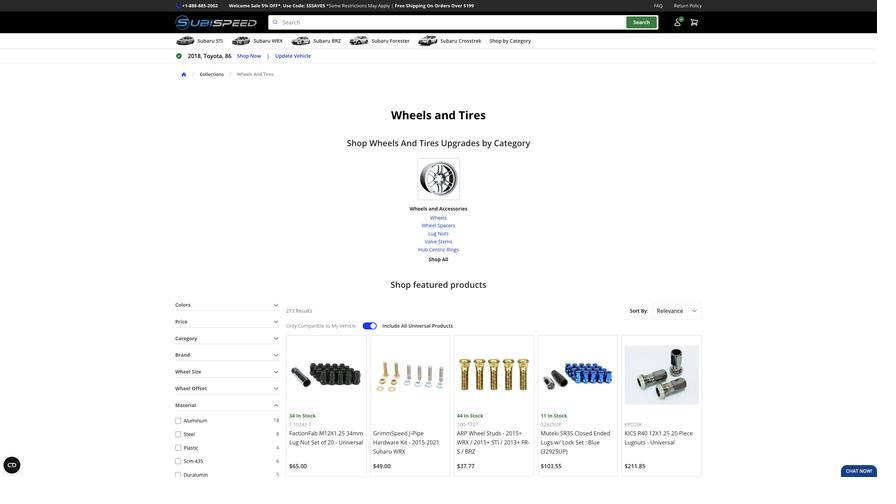 Task type: locate. For each thing, give the bounding box(es) containing it.
0 vertical spatial all
[[442, 257, 449, 263]]

Select... button
[[653, 303, 702, 320]]

wheel
[[422, 223, 436, 229], [175, 369, 191, 376], [175, 386, 191, 392], [469, 430, 485, 438]]

+1-888-885-2002
[[182, 2, 218, 9]]

in right 44
[[464, 413, 469, 420]]

vehicle down a subaru brz thumbnail image
[[294, 52, 311, 59]]

shop wheels and tires upgrades by category
[[347, 137, 530, 149]]

stock inside 34 in stock 1.10243.1 factionfab m12x1.25 34mm lug nut set of 20 - universal
[[302, 413, 316, 420]]

wheels for wheels and tires
[[391, 108, 432, 123]]

price
[[175, 319, 188, 325]]

wheel spacers link
[[418, 222, 459, 230]]

1 horizontal spatial 20
[[671, 430, 678, 438]]

m12x1.25
[[319, 430, 345, 438]]

0 horizontal spatial and
[[254, 71, 262, 77]]

0 horizontal spatial universal
[[339, 439, 363, 447]]

18
[[274, 418, 279, 424]]

subaru left forester
[[372, 38, 389, 44]]

s
[[457, 448, 460, 456]]

|
[[391, 2, 394, 9], [267, 52, 270, 60]]

3 stock from the left
[[554, 413, 567, 420]]

my
[[332, 323, 338, 330]]

orders
[[435, 2, 450, 9]]

set inside 34 in stock 1.10243.1 factionfab m12x1.25 34mm lug nut set of 20 - universal
[[311, 439, 320, 447]]

stock up 1.10243.1
[[302, 413, 316, 420]]

1 vertical spatial lug
[[289, 439, 299, 447]]

4
[[276, 445, 279, 451]]

sti inside dropdown button
[[216, 38, 223, 44]]

+1-
[[182, 2, 189, 9]]

- right kit
[[409, 439, 411, 447]]

nuts
[[438, 231, 449, 237]]

in right "34"
[[296, 413, 301, 420]]

muteki sr35 closed ended lugs w/ lock set : blue (32925up) image
[[541, 339, 615, 413]]

2 in from the left
[[464, 413, 469, 420]]

return policy link
[[674, 2, 702, 10]]

1 vertical spatial 20
[[328, 439, 334, 447]]

1 vertical spatial and
[[429, 206, 438, 212]]

1 vertical spatial tires
[[459, 108, 486, 123]]

in
[[296, 413, 301, 420], [464, 413, 469, 420], [548, 413, 553, 420]]

1 horizontal spatial and
[[401, 137, 417, 149]]

1 vertical spatial sti
[[491, 439, 499, 447]]

0 horizontal spatial tires
[[263, 71, 274, 77]]

2 horizontal spatial wrx
[[457, 439, 469, 447]]

subaru for subaru sti
[[198, 38, 215, 44]]

accessories
[[439, 206, 468, 212]]

- right studs
[[503, 430, 505, 438]]

subaru forester
[[372, 38, 410, 44]]

crosstrek
[[459, 38, 482, 44]]

include
[[383, 323, 400, 330]]

in inside 44 in stock 100-7727 arp wheel studs - 2015+ wrx / 2015+ sti / 2013+ fr- s / brz
[[464, 413, 469, 420]]

| left free
[[391, 2, 394, 9]]

sti
[[216, 38, 223, 44], [491, 439, 499, 447]]

1 vertical spatial vehicle
[[340, 323, 356, 330]]

faq
[[654, 2, 663, 9]]

grimmspeed
[[373, 430, 408, 438]]

a subaru sti thumbnail image image
[[175, 36, 195, 46]]

12x1.25
[[649, 430, 670, 438]]

2 stock from the left
[[470, 413, 484, 420]]

2 set from the left
[[576, 439, 584, 447]]

featured
[[413, 279, 448, 291]]

1 in from the left
[[296, 413, 301, 420]]

0 vertical spatial |
[[391, 2, 394, 9]]

1 horizontal spatial 2015+
[[506, 430, 522, 438]]

2 horizontal spatial tires
[[459, 108, 486, 123]]

2015+ up "2013+"
[[506, 430, 522, 438]]

lug up valve
[[429, 231, 437, 237]]

1 vertical spatial brz
[[465, 448, 475, 456]]

aluminum
[[184, 418, 207, 425]]

1 horizontal spatial lug
[[429, 231, 437, 237]]

subaru up 2018, toyota, 86
[[198, 38, 215, 44]]

shop by category
[[490, 38, 531, 44]]

hardware
[[373, 439, 399, 447]]

category inside shop by category dropdown button
[[510, 38, 531, 44]]

0 vertical spatial sti
[[216, 38, 223, 44]]

piece
[[679, 430, 693, 438]]

sti up "toyota,"
[[216, 38, 223, 44]]

brz left a subaru forester thumbnail image
[[332, 38, 341, 44]]

$103.55
[[541, 463, 562, 471]]

subaru brz
[[314, 38, 341, 44]]

2 vertical spatial wrx
[[394, 448, 405, 456]]

a subaru crosstrek thumbnail image image
[[418, 36, 438, 46]]

wrx inside subaru wrx dropdown button
[[272, 38, 283, 44]]

in right '11'
[[548, 413, 553, 420]]

tires for wheels and tires
[[459, 108, 486, 123]]

1 vertical spatial 2015+
[[474, 439, 490, 447]]

subaru wrx
[[254, 38, 283, 44]]

all
[[442, 257, 449, 263], [401, 323, 407, 330]]

0 horizontal spatial |
[[267, 52, 270, 60]]

1 horizontal spatial stock
[[470, 413, 484, 420]]

set left of
[[311, 439, 320, 447]]

0 vertical spatial wrx
[[272, 38, 283, 44]]

0 horizontal spatial set
[[311, 439, 320, 447]]

0 horizontal spatial wrx
[[272, 38, 283, 44]]

by inside dropdown button
[[503, 38, 509, 44]]

1 horizontal spatial universal
[[409, 323, 431, 330]]

valve
[[425, 238, 437, 245]]

wrx down arp
[[457, 439, 469, 447]]

sort by:
[[630, 308, 648, 315]]

2 horizontal spatial stock
[[554, 413, 567, 420]]

in for muteki
[[548, 413, 553, 420]]

stock for factionfab
[[302, 413, 316, 420]]

1 horizontal spatial in
[[464, 413, 469, 420]]

subaru right a subaru brz thumbnail image
[[314, 38, 331, 44]]

toyota,
[[204, 52, 224, 60]]

wheel down wheels link on the top of the page
[[422, 223, 436, 229]]

0 vertical spatial 2015+
[[506, 430, 522, 438]]

category
[[510, 38, 531, 44], [494, 137, 530, 149]]

1 vertical spatial |
[[267, 52, 270, 60]]

wrx inside grimmspeed j-pipe hardware kit - 2015-2021 subaru wrx
[[394, 448, 405, 456]]

1 horizontal spatial wrx
[[394, 448, 405, 456]]

stock up the 7727
[[470, 413, 484, 420]]

stock inside 44 in stock 100-7727 arp wheel studs - 2015+ wrx / 2015+ sti / 2013+ fr- s / brz
[[470, 413, 484, 420]]

/ down 86 in the top of the page
[[229, 70, 231, 78]]

stock up 32925up
[[554, 413, 567, 420]]

1 vertical spatial category
[[494, 137, 530, 149]]

shop
[[490, 38, 502, 44], [237, 52, 249, 59], [347, 137, 367, 149], [429, 257, 441, 263], [391, 279, 411, 291]]

open widget image
[[4, 457, 20, 474]]

ended
[[594, 430, 610, 438]]

set left :
[[576, 439, 584, 447]]

2021
[[427, 439, 440, 447]]

stock for muteki
[[554, 413, 567, 420]]

20 right of
[[328, 439, 334, 447]]

| right the now on the top of page
[[267, 52, 270, 60]]

and for accessories
[[429, 206, 438, 212]]

- down 'r40'
[[647, 439, 649, 447]]

arp
[[457, 430, 468, 438]]

0 horizontal spatial vehicle
[[294, 52, 311, 59]]

20 left piece
[[671, 430, 678, 438]]

vehicle inside "button"
[[294, 52, 311, 59]]

0 horizontal spatial 20
[[328, 439, 334, 447]]

1 horizontal spatial set
[[576, 439, 584, 447]]

44
[[457, 413, 463, 420]]

lug inside 34 in stock 1.10243.1 factionfab m12x1.25 34mm lug nut set of 20 - universal
[[289, 439, 299, 447]]

1 horizontal spatial brz
[[465, 448, 475, 456]]

a subaru wrx thumbnail image image
[[231, 36, 251, 46]]

arp wheel studs - 2015+ wrx / 2015+ sti / 2013+ fr-s / brz image
[[457, 339, 531, 413]]

Duralumin button
[[175, 473, 181, 478]]

0 horizontal spatial stock
[[302, 413, 316, 420]]

shop inside dropdown button
[[490, 38, 502, 44]]

1 horizontal spatial sti
[[491, 439, 499, 447]]

and up shop wheels and tires upgrades by category
[[435, 108, 456, 123]]

0 horizontal spatial lug
[[289, 439, 299, 447]]

0 vertical spatial category
[[510, 38, 531, 44]]

1 horizontal spatial |
[[391, 2, 394, 9]]

- inside 44 in stock 100-7727 arp wheel studs - 2015+ wrx / 2015+ sti / 2013+ fr- s / brz
[[503, 430, 505, 438]]

1 set from the left
[[311, 439, 320, 447]]

885-
[[198, 2, 208, 9]]

stock inside 11 in stock 32925up muteki sr35 closed ended lugs w/ lock set : blue (32925up)
[[554, 413, 567, 420]]

6
[[276, 458, 279, 465]]

universal down 34mm
[[339, 439, 363, 447]]

by:
[[641, 308, 648, 315]]

100-
[[457, 422, 467, 428]]

subaru inside grimmspeed j-pipe hardware kit - 2015-2021 subaru wrx
[[373, 448, 392, 456]]

0 horizontal spatial brz
[[332, 38, 341, 44]]

2015+ down studs
[[474, 439, 490, 447]]

5%
[[262, 2, 268, 9]]

0 vertical spatial by
[[503, 38, 509, 44]]

material button
[[175, 401, 279, 411]]

vehicle
[[294, 52, 311, 59], [340, 323, 356, 330]]

material
[[175, 402, 196, 409]]

0 vertical spatial brz
[[332, 38, 341, 44]]

1 horizontal spatial tires
[[419, 137, 439, 149]]

in inside 34 in stock 1.10243.1 factionfab m12x1.25 34mm lug nut set of 20 - universal
[[296, 413, 301, 420]]

1 vertical spatial by
[[482, 137, 492, 149]]

273
[[286, 308, 295, 315]]

brz right s
[[465, 448, 475, 456]]

Plastic button
[[175, 446, 181, 451]]

universal down 12x1.25
[[651, 439, 675, 447]]

wheels for wheels and tires
[[237, 71, 253, 77]]

wrx up 'update'
[[272, 38, 283, 44]]

1 horizontal spatial by
[[503, 38, 509, 44]]

apply
[[378, 2, 390, 9]]

0 horizontal spatial by
[[482, 137, 492, 149]]

3 in from the left
[[548, 413, 553, 420]]

wrx down kit
[[394, 448, 405, 456]]

valve stems link
[[418, 238, 459, 246]]

offset
[[192, 386, 207, 392]]

subaru down hardware
[[373, 448, 392, 456]]

subaru up the now on the top of page
[[254, 38, 271, 44]]

and inside wheels and accessories wheels wheel spacers lug nuts valve stems hub centric rings shop all
[[429, 206, 438, 212]]

0 vertical spatial vehicle
[[294, 52, 311, 59]]

kics r40 12x1.25 20 piece lugnuts - universal image
[[625, 339, 699, 413]]

$211.85
[[625, 463, 646, 471]]

0 horizontal spatial sti
[[216, 38, 223, 44]]

brz inside 44 in stock 100-7727 arp wheel studs - 2015+ wrx / 2015+ sti / 2013+ fr- s / brz
[[465, 448, 475, 456]]

button image
[[673, 18, 682, 27]]

273 results
[[286, 308, 312, 315]]

shipping
[[406, 2, 426, 9]]

and
[[435, 108, 456, 123], [429, 206, 438, 212]]

shop for now
[[237, 52, 249, 59]]

/
[[192, 70, 194, 78], [229, 70, 231, 78], [470, 439, 473, 447], [501, 439, 503, 447], [462, 448, 464, 456]]

0 vertical spatial tires
[[263, 71, 274, 77]]

subaru for subaru forester
[[372, 38, 389, 44]]

lock
[[562, 439, 574, 447]]

subaru left crosstrek
[[441, 38, 458, 44]]

1 horizontal spatial all
[[442, 257, 449, 263]]

7727
[[467, 422, 478, 428]]

category
[[175, 335, 197, 342]]

and up wheels link on the top of the page
[[429, 206, 438, 212]]

universal left the products
[[409, 323, 431, 330]]

1.10243.1
[[289, 422, 311, 428]]

44 in stock 100-7727 arp wheel studs - 2015+ wrx / 2015+ sti / 2013+ fr- s / brz
[[457, 413, 530, 456]]

off*.
[[270, 2, 282, 9]]

lug nuts link
[[418, 230, 459, 238]]

1 stock from the left
[[302, 413, 316, 420]]

use
[[283, 2, 292, 9]]

1 vertical spatial wrx
[[457, 439, 469, 447]]

in for 7727
[[464, 413, 469, 420]]

all down hub centric rings link at the bottom of the page
[[442, 257, 449, 263]]

universal inside krc03k kics r40 12x1.25 20 piece lugnuts - universal
[[651, 439, 675, 447]]

2018, toyota, 86
[[188, 52, 232, 60]]

subaru brz button
[[291, 35, 341, 49]]

subaru inside 'dropdown button'
[[372, 38, 389, 44]]

shop for featured
[[391, 279, 411, 291]]

shop inside wheels and accessories wheels wheel spacers lug nuts valve stems hub centric rings shop all
[[429, 257, 441, 263]]

kics
[[625, 430, 636, 438]]

stems
[[438, 238, 452, 245]]

lug
[[429, 231, 437, 237], [289, 439, 299, 447]]

update vehicle
[[275, 52, 311, 59]]

wheel offset
[[175, 386, 207, 392]]

forester
[[390, 38, 410, 44]]

all right include
[[401, 323, 407, 330]]

0 horizontal spatial in
[[296, 413, 301, 420]]

wheel left offset
[[175, 386, 191, 392]]

lug left nut
[[289, 439, 299, 447]]

wheel down the 7727
[[469, 430, 485, 438]]

2 horizontal spatial universal
[[651, 439, 675, 447]]

collections
[[200, 71, 224, 77]]

0 vertical spatial 20
[[671, 430, 678, 438]]

1 vertical spatial all
[[401, 323, 407, 330]]

subaru for subaru crosstrek
[[441, 38, 458, 44]]

Steel button
[[175, 432, 181, 438]]

may
[[368, 2, 377, 9]]

2015-
[[412, 439, 427, 447]]

stock for 7727
[[470, 413, 484, 420]]

wheels and accessories image image
[[418, 158, 460, 200]]

- inside krc03k kics r40 12x1.25 20 piece lugnuts - universal
[[647, 439, 649, 447]]

1 vertical spatial and
[[401, 137, 417, 149]]

0 vertical spatial lug
[[429, 231, 437, 237]]

free
[[395, 2, 405, 9]]

- down m12x1.25
[[336, 439, 337, 447]]

Aluminum button
[[175, 418, 181, 424]]

vehicle right my
[[340, 323, 356, 330]]

0 vertical spatial and
[[435, 108, 456, 123]]

2 horizontal spatial in
[[548, 413, 553, 420]]

sti down studs
[[491, 439, 499, 447]]

in inside 11 in stock 32925up muteki sr35 closed ended lugs w/ lock set : blue (32925up)
[[548, 413, 553, 420]]

435
[[195, 459, 203, 465]]



Task type: describe. For each thing, give the bounding box(es) containing it.
tires for wheels and tires
[[263, 71, 274, 77]]

32925up
[[541, 422, 561, 428]]

$199
[[464, 2, 474, 9]]

return policy
[[674, 2, 702, 9]]

set inside 11 in stock 32925up muteki sr35 closed ended lugs w/ lock set : blue (32925up)
[[576, 439, 584, 447]]

/ down the 7727
[[470, 439, 473, 447]]

size
[[192, 369, 201, 376]]

0 horizontal spatial 2015+
[[474, 439, 490, 447]]

include all universal products
[[383, 323, 453, 330]]

price button
[[175, 317, 279, 328]]

search button
[[627, 17, 657, 28]]

sale
[[251, 2, 260, 9]]

a subaru forester thumbnail image image
[[349, 36, 369, 46]]

/ left "2013+"
[[501, 439, 503, 447]]

subaru for subaru wrx
[[254, 38, 271, 44]]

(32925up)
[[541, 448, 568, 456]]

results
[[296, 308, 312, 315]]

restrictions
[[342, 2, 367, 9]]

faq link
[[654, 2, 663, 10]]

brand button
[[175, 350, 279, 361]]

$37.77
[[457, 463, 475, 471]]

2002
[[208, 2, 218, 9]]

*some
[[326, 2, 341, 9]]

subaru crosstrek
[[441, 38, 482, 44]]

2013+
[[504, 439, 520, 447]]

11
[[541, 413, 547, 420]]

plastic
[[184, 445, 198, 452]]

kit
[[401, 439, 407, 447]]

brz inside subaru brz dropdown button
[[332, 38, 341, 44]]

over
[[451, 2, 462, 9]]

hub
[[418, 246, 428, 253]]

krc03k kics r40 12x1.25 20 piece lugnuts - universal
[[625, 422, 693, 447]]

studs
[[487, 430, 501, 438]]

wheels link
[[418, 214, 459, 222]]

and for tires
[[435, 108, 456, 123]]

a subaru brz thumbnail image image
[[291, 36, 311, 46]]

2 vertical spatial tires
[[419, 137, 439, 149]]

shop all link
[[429, 256, 449, 264]]

Scm-435 button
[[175, 459, 181, 465]]

11 in stock 32925up muteki sr35 closed ended lugs w/ lock set : blue (32925up)
[[541, 413, 610, 456]]

subaru for subaru brz
[[314, 38, 331, 44]]

34
[[289, 413, 295, 420]]

/ right home image
[[192, 70, 194, 78]]

subispeed logo image
[[175, 15, 257, 30]]

centric
[[429, 246, 445, 253]]

sti inside 44 in stock 100-7727 arp wheel studs - 2015+ wrx / 2015+ sti / 2013+ fr- s / brz
[[491, 439, 499, 447]]

rings
[[447, 246, 459, 253]]

only
[[286, 323, 297, 330]]

factionfab m12x1.25 34mm lug nut set of 20 - universal image
[[289, 339, 363, 413]]

20 inside krc03k kics r40 12x1.25 20 piece lugnuts - universal
[[671, 430, 678, 438]]

shop by category button
[[490, 35, 531, 49]]

wheels for wheels and accessories wheels wheel spacers lug nuts valve stems hub centric rings shop all
[[410, 206, 427, 212]]

lug inside wheels and accessories wheels wheel spacers lug nuts valve stems hub centric rings shop all
[[429, 231, 437, 237]]

grimmspeed j-pipe hardware kit - 2015-2021 subaru wrx image
[[373, 339, 447, 413]]

muteki
[[541, 430, 559, 438]]

products
[[432, 323, 453, 330]]

2018,
[[188, 52, 202, 60]]

0 vertical spatial and
[[254, 71, 262, 77]]

*some restrictions may apply | free shipping on orders over $199
[[326, 2, 474, 9]]

grimmspeed j-pipe hardware kit - 2015-2021 subaru wrx
[[373, 430, 440, 456]]

+1-888-885-2002 link
[[182, 2, 218, 10]]

category button
[[175, 334, 279, 344]]

update vehicle button
[[275, 52, 311, 60]]

scm-
[[184, 459, 195, 465]]

subaru crosstrek button
[[418, 35, 482, 49]]

wheels and accessories wheels wheel spacers lug nuts valve stems hub centric rings shop all
[[410, 206, 468, 263]]

pipe
[[412, 430, 424, 438]]

steel
[[184, 431, 195, 438]]

now
[[250, 52, 261, 59]]

welcome sale 5% off*. use code: sssave5
[[229, 2, 325, 9]]

search
[[634, 19, 650, 26]]

select... image
[[692, 309, 698, 314]]

products
[[451, 279, 487, 291]]

policy
[[690, 2, 702, 9]]

on
[[427, 2, 434, 9]]

34mm
[[346, 430, 363, 438]]

search input field
[[268, 15, 659, 30]]

blue
[[588, 439, 600, 447]]

upgrades
[[441, 137, 480, 149]]

sr35
[[560, 430, 573, 438]]

- inside 34 in stock 1.10243.1 factionfab m12x1.25 34mm lug nut set of 20 - universal
[[336, 439, 337, 447]]

wrx inside 44 in stock 100-7727 arp wheel studs - 2015+ wrx / 2015+ sti / 2013+ fr- s / brz
[[457, 439, 469, 447]]

34 in stock 1.10243.1 factionfab m12x1.25 34mm lug nut set of 20 - universal
[[289, 413, 363, 447]]

86
[[225, 52, 232, 60]]

1 horizontal spatial vehicle
[[340, 323, 356, 330]]

wheel inside 44 in stock 100-7727 arp wheel studs - 2015+ wrx / 2015+ sti / 2013+ fr- s / brz
[[469, 430, 485, 438]]

wheel inside wheels and accessories wheels wheel spacers lug nuts valve stems hub centric rings shop all
[[422, 223, 436, 229]]

home image
[[181, 71, 187, 77]]

compatible
[[298, 323, 324, 330]]

only compatible to my vehicle
[[286, 323, 356, 330]]

universal inside 34 in stock 1.10243.1 factionfab m12x1.25 34mm lug nut set of 20 - universal
[[339, 439, 363, 447]]

all inside wheels and accessories wheels wheel spacers lug nuts valve stems hub centric rings shop all
[[442, 257, 449, 263]]

20 inside 34 in stock 1.10243.1 factionfab m12x1.25 34mm lug nut set of 20 - universal
[[328, 439, 334, 447]]

in for factionfab
[[296, 413, 301, 420]]

wheels and tires
[[237, 71, 274, 77]]

0 horizontal spatial all
[[401, 323, 407, 330]]

nut
[[300, 439, 310, 447]]

8
[[276, 431, 279, 438]]

wheels and tires
[[391, 108, 486, 123]]

shop for by
[[490, 38, 502, 44]]

888-
[[189, 2, 198, 9]]

krc03k
[[625, 422, 642, 428]]

- inside grimmspeed j-pipe hardware kit - 2015-2021 subaru wrx
[[409, 439, 411, 447]]

wheel size button
[[175, 367, 279, 378]]

wheels and tires link
[[237, 71, 279, 77]]

subaru forester button
[[349, 35, 410, 49]]

shop now
[[237, 52, 261, 59]]

shop for wheels
[[347, 137, 367, 149]]

wheel left the size
[[175, 369, 191, 376]]

welcome
[[229, 2, 250, 9]]

shop now link
[[237, 52, 261, 60]]

/ right s
[[462, 448, 464, 456]]

brand
[[175, 352, 190, 359]]



Task type: vqa. For each thing, say whether or not it's contained in the screenshot.
stock inside the 11 In Stock 32925Up Muteki Sr35 Closed Ended Lugs W/ Lock Set : Blue (32925Up)
yes



